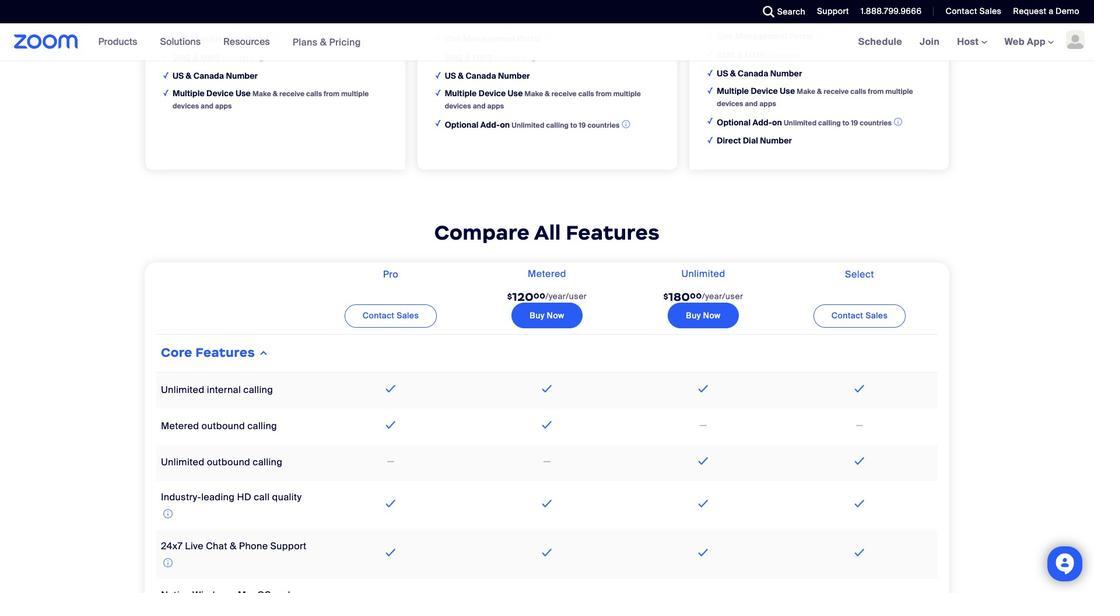 Task type: vqa. For each thing, say whether or not it's contained in the screenshot.
tab to the right
no



Task type: describe. For each thing, give the bounding box(es) containing it.
industry-leading hd call quality
[[161, 491, 302, 504]]

countries for info outline icon within the the optional add-on application
[[588, 121, 620, 130]]

1 horizontal spatial from
[[596, 89, 612, 99]]

solutions button
[[160, 23, 206, 61]]

2 horizontal spatial and
[[745, 99, 758, 108]]

24x7 live chat & phone support
[[161, 540, 307, 553]]

unlimited for unlimited outbound calling
[[161, 456, 205, 469]]

1 horizontal spatial calls
[[579, 89, 594, 99]]

live
[[185, 540, 204, 553]]

resources
[[224, 36, 270, 48]]

buy for 180
[[686, 310, 701, 321]]

schedule link
[[850, 23, 911, 61]]

search
[[778, 6, 806, 17]]

00 for 120
[[534, 291, 546, 301]]

0 horizontal spatial outbound calling metered
[[173, 14, 272, 24]]

24x7 live chat & phone support application
[[161, 540, 307, 570]]

unlimited for unlimited internal calling
[[161, 384, 205, 396]]

2 horizontal spatial calls
[[851, 87, 867, 96]]

us & canada number for sms & mms application to the middle
[[445, 71, 530, 81]]

one for leftmost sms & mms application
[[173, 33, 189, 44]]

2 horizontal spatial receive
[[824, 87, 849, 96]]

web app button
[[1005, 36, 1054, 48]]

banner containing products
[[0, 23, 1095, 61]]

devices for sms & mms application to the middle
[[445, 101, 471, 111]]

request a demo
[[1014, 6, 1080, 16]]

us for leftmost sms & mms application
[[173, 71, 184, 81]]

sms & mms domestic for info outline image related to sms & mms
[[445, 52, 527, 63]]

contact sales for select
[[832, 310, 888, 321]]

0 vertical spatial not included image
[[854, 419, 866, 433]]

2 horizontal spatial us & canada number
[[717, 68, 803, 79]]

0 horizontal spatial one management portal
[[173, 33, 269, 44]]

1 horizontal spatial make & receive calls from multiple devices and apps
[[445, 89, 641, 111]]

quality
[[272, 491, 302, 504]]

0 horizontal spatial portal
[[245, 33, 269, 44]]

hd
[[237, 491, 252, 504]]

19 for info outline icon within the the optional add-on application
[[579, 121, 586, 130]]

0 vertical spatial not included image
[[698, 419, 709, 433]]

core features application
[[156, 263, 938, 593]]

1 horizontal spatial receive
[[552, 89, 577, 99]]

support inside application
[[270, 540, 307, 553]]

4 cell from the left
[[782, 579, 938, 593]]

2 horizontal spatial one management portal
[[717, 31, 813, 41]]

2 horizontal spatial mms
[[745, 50, 765, 61]]

devices for leftmost sms & mms application
[[173, 101, 199, 111]]

0 horizontal spatial device
[[207, 88, 234, 99]]

domestic for leftmost sms & mms application
[[222, 54, 255, 63]]

buy now link for 180
[[668, 303, 739, 328]]

2 horizontal spatial calling
[[759, 12, 786, 22]]

add- for info outline image inside the the optional add-on application
[[753, 117, 773, 128]]

& inside product information navigation
[[320, 36, 327, 48]]

1 horizontal spatial portal
[[518, 33, 541, 44]]

2 horizontal spatial contact
[[946, 6, 978, 16]]

2 horizontal spatial sms
[[717, 50, 735, 61]]

info outline image for optional add-on
[[895, 116, 903, 128]]

info outline image for sms & mms
[[257, 51, 265, 63]]

2 horizontal spatial devices
[[717, 99, 744, 108]]

multiple for sms & mms application to the middle
[[614, 89, 641, 99]]

search button
[[754, 0, 809, 23]]

sms & mms domestic for sms & mms's info outline icon
[[173, 52, 255, 63]]

domestic for sms & mms application to the middle
[[495, 54, 527, 63]]

$ 120 00 /year/user
[[507, 290, 587, 304]]

2 horizontal spatial from
[[868, 87, 884, 96]]

3 cell from the left
[[625, 579, 782, 593]]

products
[[98, 36, 137, 48]]

1 horizontal spatial management
[[463, 33, 516, 44]]

canada for sms & mms application to the middle
[[466, 71, 496, 81]]

0 horizontal spatial from
[[324, 89, 340, 99]]

1 horizontal spatial and
[[473, 101, 486, 111]]

use for sms & mms application to the middle
[[508, 88, 523, 99]]

contact sales for pro
[[363, 310, 419, 321]]

0 horizontal spatial optional add-on application
[[445, 118, 660, 131]]

2 horizontal spatial outbound calling metered
[[717, 12, 817, 22]]

2 horizontal spatial canada
[[738, 68, 769, 79]]

buy for 120
[[530, 310, 545, 321]]

2 horizontal spatial outbound
[[717, 12, 757, 22]]

app
[[1028, 36, 1046, 48]]

request
[[1014, 6, 1047, 16]]

0 horizontal spatial calls
[[306, 89, 322, 99]]

1 horizontal spatial one management portal
[[445, 33, 541, 44]]

0 horizontal spatial apps
[[215, 101, 232, 111]]

all
[[534, 220, 561, 246]]

contact for pro
[[363, 310, 395, 321]]

2 horizontal spatial multiple
[[886, 87, 914, 96]]

1 horizontal spatial optional add-on application
[[717, 115, 932, 129]]

schedule
[[859, 36, 903, 48]]

select
[[845, 269, 875, 281]]

to for info outline icon within the the optional add-on application
[[571, 121, 577, 130]]

calling for unlimited outbound calling
[[253, 456, 283, 469]]

products button
[[98, 23, 143, 61]]

2 horizontal spatial make
[[797, 87, 816, 96]]

product information navigation
[[90, 23, 370, 61]]

calling for unlimited internal calling
[[244, 384, 273, 396]]

2 horizontal spatial device
[[751, 86, 778, 96]]

1 horizontal spatial features
[[566, 220, 660, 246]]

dial
[[743, 135, 759, 146]]

plans & pricing
[[293, 36, 361, 48]]

0 horizontal spatial receive
[[279, 89, 305, 99]]

2 horizontal spatial one
[[717, 31, 734, 41]]

1.888.799.9666
[[861, 6, 922, 16]]

0 horizontal spatial and
[[201, 101, 214, 111]]

web
[[1005, 36, 1025, 48]]

sales for select
[[866, 310, 888, 321]]

core
[[161, 345, 193, 361]]

sms for info outline image related to sms & mms
[[445, 52, 463, 63]]

0 horizontal spatial not included image
[[385, 455, 397, 469]]

web app
[[1005, 36, 1046, 48]]

0 horizontal spatial make
[[253, 89, 271, 99]]

2 horizontal spatial multiple
[[717, 86, 749, 96]]

buy now for 120
[[530, 310, 565, 321]]

2 horizontal spatial sales
[[980, 6, 1002, 16]]

19 for info outline image inside the the optional add-on application
[[851, 118, 858, 128]]

us for sms & mms application to the middle
[[445, 71, 456, 81]]

us & canada number for leftmost sms & mms application
[[173, 71, 258, 81]]

unlimited outbound calling
[[161, 456, 283, 469]]

/year/user for 180
[[702, 291, 744, 302]]

canada for leftmost sms & mms application
[[194, 71, 224, 81]]

industry-
[[161, 491, 201, 504]]

meetings navigation
[[850, 23, 1095, 61]]

phone
[[239, 540, 268, 553]]

1 horizontal spatial calling
[[486, 14, 514, 24]]

direct
[[717, 135, 741, 146]]

2 horizontal spatial make & receive calls from multiple devices and apps
[[717, 87, 914, 108]]



Task type: locate. For each thing, give the bounding box(es) containing it.
sms & mms application
[[717, 48, 932, 62], [173, 51, 388, 64], [445, 51, 660, 64]]

request a demo link
[[1005, 0, 1095, 23], [1014, 6, 1080, 16]]

$ for 180
[[664, 292, 669, 302]]

support right search
[[817, 6, 849, 16]]

$
[[507, 292, 513, 302], [664, 292, 669, 302]]

$ inside '$ 180 00 /year/user'
[[664, 292, 669, 302]]

1 $ from the left
[[507, 292, 513, 302]]

1 buy from the left
[[530, 310, 545, 321]]

1 now from the left
[[547, 310, 565, 321]]

resources button
[[224, 23, 275, 61]]

apps
[[760, 99, 777, 108], [215, 101, 232, 111], [487, 101, 504, 111]]

support link
[[809, 0, 852, 23], [817, 6, 849, 16]]

host button
[[958, 36, 988, 48]]

pro
[[383, 269, 399, 281]]

00
[[534, 291, 546, 301], [690, 291, 702, 301]]

on for info outline icon within the the optional add-on application
[[500, 120, 510, 130]]

0 horizontal spatial multiple
[[341, 89, 369, 99]]

1 horizontal spatial device
[[479, 88, 506, 99]]

multiple for sms & mms's info outline icon
[[173, 88, 205, 99]]

1 horizontal spatial multiple
[[614, 89, 641, 99]]

buy now link for 120
[[512, 303, 583, 328]]

industry-leading hd call quality image
[[163, 507, 173, 521]]

1 horizontal spatial us & canada number
[[445, 71, 530, 81]]

1 vertical spatial outbound
[[207, 456, 250, 469]]

1 horizontal spatial one
[[445, 33, 461, 44]]

2 horizontal spatial multiple device use
[[717, 86, 795, 96]]

optional for info outline image inside the the optional add-on application
[[717, 117, 751, 128]]

1 horizontal spatial contact
[[832, 310, 864, 321]]

buy now down '$ 180 00 /year/user'
[[686, 310, 721, 321]]

24x7 live chat & phone support image
[[163, 556, 173, 570]]

core features
[[161, 345, 255, 361]]

now for 180
[[703, 310, 721, 321]]

0 horizontal spatial multiple
[[173, 88, 205, 99]]

on for info outline image inside the the optional add-on application
[[773, 117, 782, 128]]

contact sales down select
[[832, 310, 888, 321]]

features inside cell
[[196, 345, 255, 361]]

leading
[[201, 491, 235, 504]]

0 horizontal spatial one
[[173, 33, 189, 44]]

0 horizontal spatial 19
[[579, 121, 586, 130]]

0 horizontal spatial mms
[[200, 52, 221, 63]]

contact
[[946, 6, 978, 16], [363, 310, 395, 321], [832, 310, 864, 321]]

1 vertical spatial info outline image
[[895, 116, 903, 128]]

included image
[[540, 382, 555, 396], [696, 382, 711, 396], [852, 382, 868, 396], [540, 418, 555, 432], [696, 455, 711, 469], [383, 497, 399, 511], [852, 497, 868, 511], [852, 546, 868, 560]]

0 vertical spatial features
[[566, 220, 660, 246]]

internal
[[207, 384, 241, 396]]

pricing
[[329, 36, 361, 48]]

2 buy from the left
[[686, 310, 701, 321]]

2 horizontal spatial sms & mms domestic
[[717, 50, 800, 61]]

0 horizontal spatial sms & mms application
[[173, 51, 388, 64]]

contact for select
[[832, 310, 864, 321]]

calling
[[759, 12, 786, 22], [214, 14, 242, 24], [486, 14, 514, 24]]

1 horizontal spatial sales
[[866, 310, 888, 321]]

2 now from the left
[[703, 310, 721, 321]]

sales up host "dropdown button"
[[980, 6, 1002, 16]]

/year/user for 120
[[546, 291, 587, 302]]

a
[[1049, 6, 1054, 16]]

0 horizontal spatial to
[[571, 121, 577, 130]]

multiple
[[886, 87, 914, 96], [341, 89, 369, 99], [614, 89, 641, 99]]

$ inside $ 120 00 /year/user
[[507, 292, 513, 302]]

add- for info outline icon within the the optional add-on application
[[481, 120, 500, 130]]

one management portal
[[717, 31, 813, 41], [173, 33, 269, 44], [445, 33, 541, 44]]

info outline image for optional add-on
[[622, 118, 630, 130]]

$ for 120
[[507, 292, 513, 302]]

compare
[[435, 220, 530, 246]]

calls
[[851, 87, 867, 96], [306, 89, 322, 99], [579, 89, 594, 99]]

outbound for metered
[[202, 420, 245, 432]]

$ 180 00 /year/user
[[664, 290, 744, 304]]

1 horizontal spatial us
[[445, 71, 456, 81]]

optional for info outline icon within the the optional add-on application
[[445, 120, 479, 130]]

contact sales
[[946, 6, 1002, 16], [363, 310, 419, 321], [832, 310, 888, 321]]

0 horizontal spatial buy now link
[[512, 303, 583, 328]]

make
[[797, 87, 816, 96], [253, 89, 271, 99], [525, 89, 544, 99]]

180
[[669, 290, 690, 304]]

1 horizontal spatial apps
[[487, 101, 504, 111]]

outbound for unlimited
[[207, 456, 250, 469]]

included image
[[383, 382, 399, 396], [383, 418, 399, 432], [852, 455, 868, 469], [540, 497, 555, 511], [696, 497, 711, 511], [383, 546, 399, 560], [540, 546, 555, 560], [696, 546, 711, 560]]

120
[[513, 290, 534, 304]]

direct dial number
[[717, 135, 792, 146]]

and
[[745, 99, 758, 108], [201, 101, 214, 111], [473, 101, 486, 111]]

1 cell from the left
[[313, 579, 469, 593]]

1 horizontal spatial info outline image
[[622, 118, 630, 130]]

1 horizontal spatial not included image
[[854, 419, 866, 433]]

1 00 from the left
[[534, 291, 546, 301]]

multiple for leftmost sms & mms application
[[341, 89, 369, 99]]

chat
[[206, 540, 227, 553]]

sms for sms & mms's info outline icon
[[173, 52, 191, 63]]

00 inside '$ 180 00 /year/user'
[[690, 291, 702, 301]]

sms & mms domestic
[[717, 50, 800, 61], [173, 52, 255, 63], [445, 52, 527, 63]]

contact up host
[[946, 6, 978, 16]]

multiple for info outline image related to sms & mms
[[445, 88, 477, 99]]

1 buy now from the left
[[530, 310, 565, 321]]

2 cell from the left
[[469, 579, 625, 593]]

call
[[254, 491, 270, 504]]

1 horizontal spatial optional
[[717, 117, 751, 128]]

sales down pro
[[397, 310, 419, 321]]

1 horizontal spatial 00
[[690, 291, 702, 301]]

1 horizontal spatial 19
[[851, 118, 858, 128]]

1 buy now link from the left
[[512, 303, 583, 328]]

&
[[320, 36, 327, 48], [737, 50, 743, 61], [193, 52, 199, 63], [465, 52, 471, 63], [730, 68, 736, 79], [186, 71, 192, 81], [458, 71, 464, 81], [817, 87, 822, 96], [273, 89, 278, 99], [545, 89, 550, 99], [230, 540, 237, 553]]

0 horizontal spatial domestic
[[222, 54, 255, 63]]

from
[[868, 87, 884, 96], [324, 89, 340, 99], [596, 89, 612, 99]]

plans
[[293, 36, 318, 48]]

1 horizontal spatial multiple device use
[[445, 88, 523, 99]]

0 horizontal spatial $
[[507, 292, 513, 302]]

1 horizontal spatial info outline image
[[895, 116, 903, 128]]

00 for 180
[[690, 291, 702, 301]]

metered outbound calling
[[161, 420, 277, 432]]

0 horizontal spatial on
[[500, 120, 510, 130]]

1 vertical spatial not included image
[[542, 455, 553, 469]]

0 horizontal spatial outbound
[[173, 14, 212, 24]]

profile picture image
[[1067, 30, 1085, 49]]

0 horizontal spatial contact sales
[[363, 310, 419, 321]]

2 horizontal spatial domestic
[[767, 51, 800, 61]]

calling
[[819, 118, 841, 128], [546, 121, 569, 130], [244, 384, 273, 396], [248, 420, 277, 432], [253, 456, 283, 469]]

1 horizontal spatial devices
[[445, 101, 471, 111]]

0 horizontal spatial sales
[[397, 310, 419, 321]]

1 horizontal spatial outbound calling metered
[[445, 14, 544, 24]]

2 buy now link from the left
[[668, 303, 739, 328]]

1 horizontal spatial outbound
[[445, 14, 484, 24]]

core features cell
[[156, 340, 938, 368]]

unlimited for unlimited
[[682, 268, 726, 280]]

industry-leading hd call quality application
[[161, 491, 302, 521]]

sales down select
[[866, 310, 888, 321]]

multiple
[[717, 86, 749, 96], [173, 88, 205, 99], [445, 88, 477, 99]]

banner
[[0, 23, 1095, 61]]

24x7
[[161, 540, 183, 553]]

unlimited internal calling
[[161, 384, 273, 396]]

features
[[566, 220, 660, 246], [196, 345, 255, 361]]

1 horizontal spatial countries
[[860, 118, 892, 128]]

0 horizontal spatial info outline image
[[257, 51, 265, 63]]

outbound for leftmost sms & mms application
[[173, 14, 212, 24]]

1 horizontal spatial buy
[[686, 310, 701, 321]]

0 horizontal spatial optional add-on unlimited calling to 19 countries
[[445, 120, 620, 130]]

0 horizontal spatial make & receive calls from multiple devices and apps
[[173, 89, 369, 111]]

buy now
[[530, 310, 565, 321], [686, 310, 721, 321]]

calling for metered outbound calling
[[248, 420, 277, 432]]

now down $ 120 00 /year/user
[[547, 310, 565, 321]]

1 horizontal spatial to
[[843, 118, 850, 128]]

contact down select
[[832, 310, 864, 321]]

optional add-on unlimited calling to 19 countries for leftmost the optional add-on application
[[445, 120, 620, 130]]

use
[[780, 86, 795, 96], [236, 88, 251, 99], [508, 88, 523, 99]]

demo
[[1056, 6, 1080, 16]]

info outline image
[[530, 51, 538, 63], [895, 116, 903, 128]]

0 horizontal spatial use
[[236, 88, 251, 99]]

unlimited
[[784, 118, 817, 128], [512, 121, 545, 130], [682, 268, 726, 280], [161, 384, 205, 396], [161, 456, 205, 469]]

2 horizontal spatial us
[[717, 68, 729, 79]]

info outline image inside the optional add-on application
[[895, 116, 903, 128]]

2 horizontal spatial management
[[736, 31, 788, 41]]

2 00 from the left
[[690, 291, 702, 301]]

us & canada number
[[717, 68, 803, 79], [173, 71, 258, 81], [445, 71, 530, 81]]

outbound for sms & mms application to the middle
[[445, 14, 484, 24]]

to for info outline image inside the the optional add-on application
[[843, 118, 850, 128]]

number
[[771, 68, 803, 79], [226, 71, 258, 81], [498, 71, 530, 81], [760, 135, 792, 146]]

/year/user right 120
[[546, 291, 587, 302]]

to
[[843, 118, 850, 128], [571, 121, 577, 130]]

info outline image inside the optional add-on application
[[622, 118, 630, 130]]

0 horizontal spatial /year/user
[[546, 291, 587, 302]]

0 horizontal spatial add-
[[481, 120, 500, 130]]

receive
[[824, 87, 849, 96], [279, 89, 305, 99], [552, 89, 577, 99]]

cell
[[313, 579, 469, 593], [469, 579, 625, 593], [625, 579, 782, 593], [782, 579, 938, 593]]

1 vertical spatial not included image
[[385, 455, 397, 469]]

0 vertical spatial info outline image
[[530, 51, 538, 63]]

1 horizontal spatial now
[[703, 310, 721, 321]]

0 horizontal spatial multiple device use
[[173, 88, 251, 99]]

info outline image
[[257, 51, 265, 63], [622, 118, 630, 130]]

sms
[[717, 50, 735, 61], [173, 52, 191, 63], [445, 52, 463, 63]]

host
[[958, 36, 982, 48]]

contact sales up host "dropdown button"
[[946, 6, 1002, 16]]

not included image
[[854, 419, 866, 433], [385, 455, 397, 469]]

one
[[717, 31, 734, 41], [173, 33, 189, 44], [445, 33, 461, 44]]

buy down '$ 180 00 /year/user'
[[686, 310, 701, 321]]

/year/user right '180'
[[702, 291, 744, 302]]

support
[[817, 6, 849, 16], [270, 540, 307, 553]]

0 horizontal spatial devices
[[173, 101, 199, 111]]

buy now down $ 120 00 /year/user
[[530, 310, 565, 321]]

use for leftmost sms & mms application
[[236, 88, 251, 99]]

now for 120
[[547, 310, 565, 321]]

metered
[[788, 13, 817, 22], [243, 15, 272, 24], [516, 15, 544, 24], [528, 268, 567, 280], [161, 420, 199, 432]]

2 horizontal spatial apps
[[760, 99, 777, 108]]

on
[[773, 117, 782, 128], [500, 120, 510, 130]]

0 horizontal spatial management
[[191, 33, 243, 44]]

/year/user inside '$ 180 00 /year/user'
[[702, 291, 744, 302]]

canada
[[738, 68, 769, 79], [194, 71, 224, 81], [466, 71, 496, 81]]

1 horizontal spatial make
[[525, 89, 544, 99]]

support right phone
[[270, 540, 307, 553]]

1 vertical spatial info outline image
[[622, 118, 630, 130]]

0 horizontal spatial not included image
[[542, 455, 553, 469]]

optional add-on application
[[717, 115, 932, 129], [445, 118, 660, 131]]

plans & pricing link
[[293, 36, 361, 48], [293, 36, 361, 48]]

2 horizontal spatial sms & mms application
[[717, 48, 932, 62]]

0 horizontal spatial 00
[[534, 291, 546, 301]]

compare all features
[[435, 220, 660, 246]]

0 vertical spatial info outline image
[[257, 51, 265, 63]]

now
[[547, 310, 565, 321], [703, 310, 721, 321]]

info outline image for sms & mms
[[530, 51, 538, 63]]

0 horizontal spatial calling
[[214, 14, 242, 24]]

mms
[[745, 50, 765, 61], [200, 52, 221, 63], [473, 52, 493, 63]]

1 horizontal spatial sms
[[445, 52, 463, 63]]

2 buy now from the left
[[686, 310, 721, 321]]

device
[[751, 86, 778, 96], [207, 88, 234, 99], [479, 88, 506, 99]]

2 horizontal spatial contact sales
[[946, 6, 1002, 16]]

2 /year/user from the left
[[702, 291, 744, 302]]

0 horizontal spatial sms
[[173, 52, 191, 63]]

outbound up industry-leading hd call quality
[[207, 456, 250, 469]]

2 horizontal spatial use
[[780, 86, 795, 96]]

buy down $ 120 00 /year/user
[[530, 310, 545, 321]]

1 horizontal spatial mms
[[473, 52, 493, 63]]

optional add-on unlimited calling to 19 countries for the right the optional add-on application
[[717, 117, 892, 128]]

0 vertical spatial outbound
[[202, 420, 245, 432]]

0 horizontal spatial now
[[547, 310, 565, 321]]

19
[[851, 118, 858, 128], [579, 121, 586, 130]]

1 horizontal spatial support
[[817, 6, 849, 16]]

buy now for 180
[[686, 310, 721, 321]]

devices
[[717, 99, 744, 108], [173, 101, 199, 111], [445, 101, 471, 111]]

domestic
[[767, 51, 800, 61], [222, 54, 255, 63], [495, 54, 527, 63]]

not included image
[[698, 419, 709, 433], [542, 455, 553, 469]]

1 /year/user from the left
[[546, 291, 587, 302]]

outbound
[[202, 420, 245, 432], [207, 456, 250, 469]]

1.888.799.9666 button
[[852, 0, 925, 23], [861, 6, 922, 16]]

join
[[920, 36, 940, 48]]

make & receive calls from multiple devices and apps
[[717, 87, 914, 108], [173, 89, 369, 111], [445, 89, 641, 111]]

2 $ from the left
[[664, 292, 669, 302]]

portal
[[790, 31, 813, 41], [245, 33, 269, 44], [518, 33, 541, 44]]

0 vertical spatial support
[[817, 6, 849, 16]]

0 horizontal spatial optional
[[445, 120, 479, 130]]

multiple device use
[[717, 86, 795, 96], [173, 88, 251, 99], [445, 88, 523, 99]]

contact sales down pro
[[363, 310, 419, 321]]

00 inside $ 120 00 /year/user
[[534, 291, 546, 301]]

right image
[[258, 348, 270, 358]]

sales for pro
[[397, 310, 419, 321]]

contact down pro
[[363, 310, 395, 321]]

& inside 24x7 live chat & phone support application
[[230, 540, 237, 553]]

1 horizontal spatial sms & mms application
[[445, 51, 660, 64]]

zoom logo image
[[14, 34, 78, 49]]

1 horizontal spatial /year/user
[[702, 291, 744, 302]]

join link
[[911, 23, 949, 61]]

/year/user inside $ 120 00 /year/user
[[546, 291, 587, 302]]

sales
[[980, 6, 1002, 16], [397, 310, 419, 321], [866, 310, 888, 321]]

outbound
[[717, 12, 757, 22], [173, 14, 212, 24], [445, 14, 484, 24]]

now down '$ 180 00 /year/user'
[[703, 310, 721, 321]]

2 horizontal spatial portal
[[790, 31, 813, 41]]

one for sms & mms application to the middle
[[445, 33, 461, 44]]

management
[[736, 31, 788, 41], [191, 33, 243, 44], [463, 33, 516, 44]]

solutions
[[160, 36, 201, 48]]

outbound down internal
[[202, 420, 245, 432]]

0 horizontal spatial contact
[[363, 310, 395, 321]]

countries for info outline image inside the the optional add-on application
[[860, 118, 892, 128]]

countries
[[860, 118, 892, 128], [588, 121, 620, 130]]



